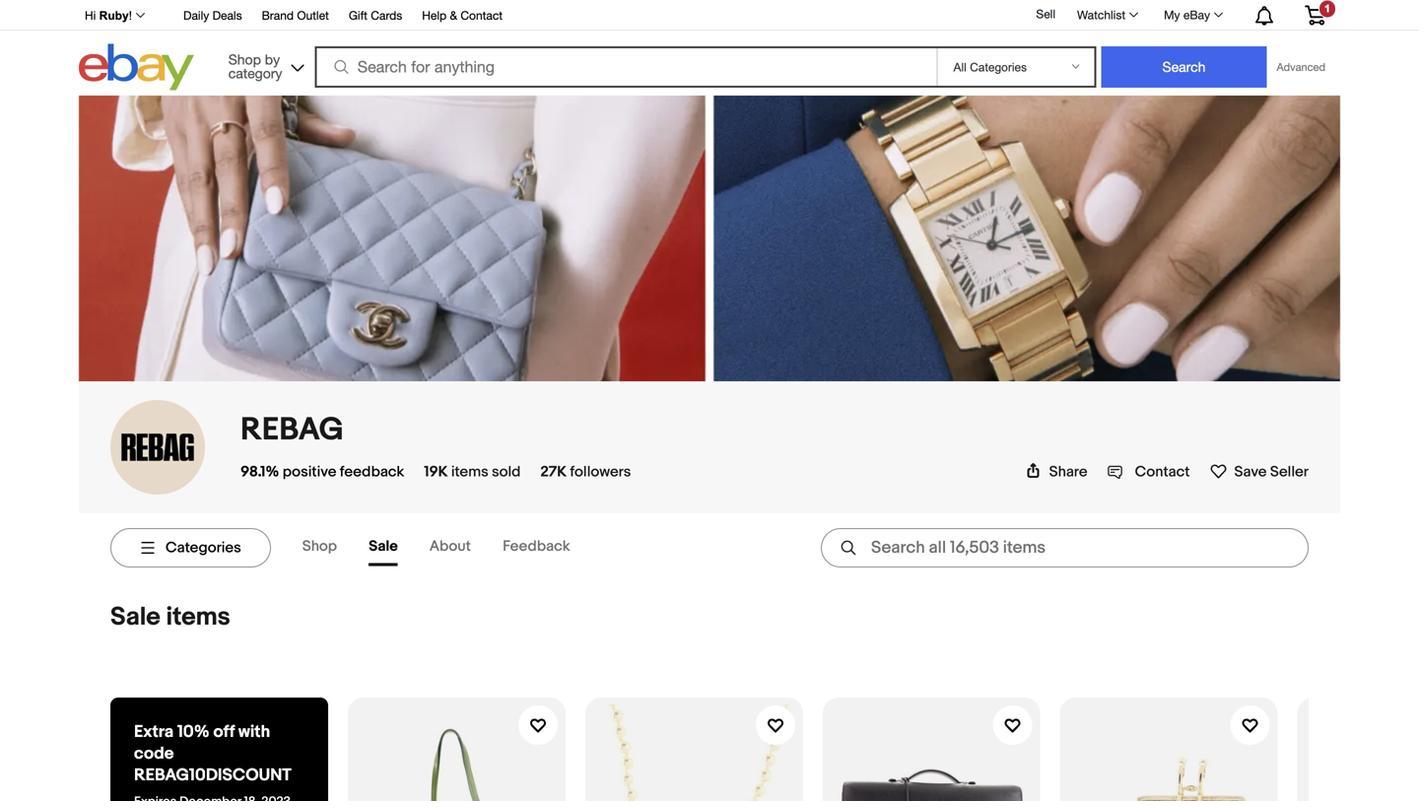 Task type: locate. For each thing, give the bounding box(es) containing it.
1 horizontal spatial sale
[[369, 538, 398, 556]]

0 horizontal spatial shop
[[228, 51, 261, 68]]

None text field
[[134, 795, 305, 802]]

sale for sale
[[369, 538, 398, 556]]

extra
[[134, 722, 174, 743]]

Extra 10% off with code REBAG10DISCOUNT text field
[[134, 722, 305, 787]]

None submit
[[1102, 46, 1267, 88]]

items down categories
[[166, 602, 230, 633]]

items for sale
[[166, 602, 230, 633]]

save seller
[[1235, 463, 1309, 481]]

shop
[[228, 51, 261, 68], [302, 538, 337, 556]]

none submit inside shop by category banner
[[1102, 46, 1267, 88]]

category
[[228, 65, 282, 81]]

1 link
[[1294, 0, 1338, 28]]

sale left about
[[369, 538, 398, 556]]

Search all 16,503 items field
[[821, 528, 1309, 568]]

contact link
[[1108, 463, 1191, 481]]

sell link
[[1028, 7, 1065, 21]]

contact left save
[[1135, 463, 1191, 481]]

daily
[[183, 8, 209, 22]]

rebag
[[241, 411, 344, 450]]

by
[[265, 51, 280, 68]]

sold
[[492, 463, 521, 481]]

1 vertical spatial contact
[[1135, 463, 1191, 481]]

account navigation
[[74, 0, 1341, 31]]

shop left by
[[228, 51, 261, 68]]

cards
[[371, 8, 403, 22]]

0 vertical spatial items
[[451, 463, 489, 481]]

tab list
[[302, 530, 602, 566]]

categories
[[166, 539, 241, 557]]

19k items sold
[[424, 463, 521, 481]]

shop down 98.1% positive feedback
[[302, 538, 337, 556]]

0 vertical spatial sale
[[369, 538, 398, 556]]

1 vertical spatial shop
[[302, 538, 337, 556]]

0 vertical spatial contact
[[461, 8, 503, 22]]

items right 19k
[[451, 463, 489, 481]]

tab list containing shop
[[302, 530, 602, 566]]

98.1% positive feedback
[[241, 463, 405, 481]]

with
[[238, 722, 270, 743]]

27k
[[541, 463, 567, 481]]

brand
[[262, 8, 294, 22]]

daily deals
[[183, 8, 242, 22]]

sale down categories 'dropdown button' at the bottom
[[110, 602, 161, 633]]

save seller button
[[1210, 462, 1309, 481]]

0 horizontal spatial contact
[[461, 8, 503, 22]]

0 horizontal spatial sale
[[110, 602, 161, 633]]

sale
[[369, 538, 398, 556], [110, 602, 161, 633]]

1 vertical spatial sale
[[110, 602, 161, 633]]

positive
[[283, 463, 337, 481]]

advanced
[[1277, 61, 1326, 73]]

gift cards link
[[349, 5, 403, 27]]

watchlist
[[1078, 8, 1126, 22]]

&
[[450, 8, 458, 22]]

shop inside shop by category
[[228, 51, 261, 68]]

1 horizontal spatial contact
[[1135, 463, 1191, 481]]

shop by category button
[[220, 44, 308, 86]]

Search for anything text field
[[318, 48, 933, 86]]

1 horizontal spatial items
[[451, 463, 489, 481]]

0 horizontal spatial items
[[166, 602, 230, 633]]

gift
[[349, 8, 368, 22]]

seller
[[1271, 463, 1309, 481]]

sale for sale items
[[110, 602, 161, 633]]

contact inside the 'account' 'navigation'
[[461, 8, 503, 22]]

items
[[451, 463, 489, 481], [166, 602, 230, 633]]

98.1%
[[241, 463, 279, 481]]

rebag image
[[110, 400, 205, 495]]

feedback
[[503, 538, 570, 556]]

contact right &
[[461, 8, 503, 22]]

rebag link
[[241, 411, 344, 450]]

save
[[1235, 463, 1267, 481]]

1 vertical spatial items
[[166, 602, 230, 633]]

my ebay link
[[1154, 3, 1232, 27]]

0 vertical spatial shop
[[228, 51, 261, 68]]

!
[[129, 9, 132, 22]]

help & contact
[[422, 8, 503, 22]]

1 horizontal spatial shop
[[302, 538, 337, 556]]

contact
[[461, 8, 503, 22], [1135, 463, 1191, 481]]

advanced link
[[1267, 47, 1336, 87]]

sell
[[1037, 7, 1056, 21]]



Task type: vqa. For each thing, say whether or not it's contained in the screenshot.
&'s in
no



Task type: describe. For each thing, give the bounding box(es) containing it.
share button
[[1026, 463, 1088, 481]]

brand outlet
[[262, 8, 329, 22]]

gift cards
[[349, 8, 403, 22]]

about
[[430, 538, 471, 556]]

shop for shop by category
[[228, 51, 261, 68]]

brand outlet link
[[262, 5, 329, 27]]

items for 19k
[[451, 463, 489, 481]]

hi ruby !
[[85, 9, 132, 22]]

share
[[1050, 463, 1088, 481]]

help & contact link
[[422, 5, 503, 27]]

19k
[[424, 463, 448, 481]]

help
[[422, 8, 447, 22]]

1
[[1325, 2, 1331, 15]]

hi
[[85, 9, 96, 22]]

rebag10discount
[[134, 766, 292, 786]]

shop by category banner
[[74, 0, 1341, 96]]

daily deals link
[[183, 5, 242, 27]]

my ebay
[[1165, 8, 1211, 22]]

my
[[1165, 8, 1181, 22]]

shop by category
[[228, 51, 282, 81]]

extra 10% off with code rebag10discount
[[134, 722, 292, 786]]

10%
[[177, 722, 210, 743]]

sale items
[[110, 602, 230, 633]]

outlet
[[297, 8, 329, 22]]

followers
[[570, 463, 631, 481]]

ruby
[[99, 9, 129, 22]]

deals
[[213, 8, 242, 22]]

watchlist link
[[1067, 3, 1148, 27]]

off
[[213, 722, 235, 743]]

shop for shop
[[302, 538, 337, 556]]

ebay
[[1184, 8, 1211, 22]]

27k followers
[[541, 463, 631, 481]]

code
[[134, 744, 174, 765]]

categories button
[[110, 528, 271, 568]]

feedback
[[340, 463, 405, 481]]



